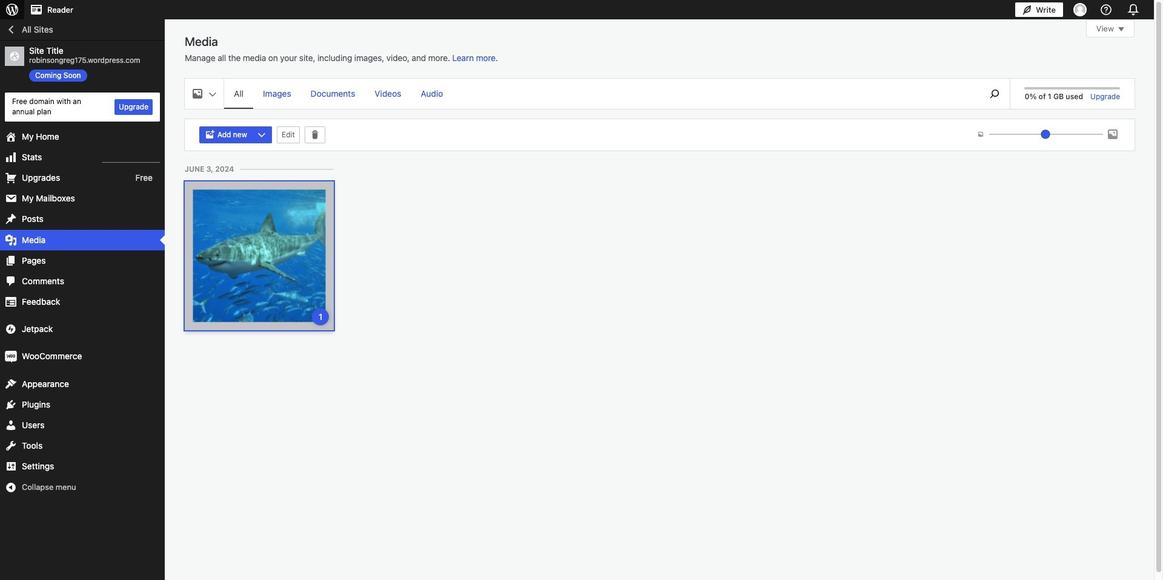 Task type: vqa. For each thing, say whether or not it's contained in the screenshot.
Manage your sites IMAGE
yes



Task type: locate. For each thing, give the bounding box(es) containing it.
None search field
[[980, 79, 1010, 109]]

0 vertical spatial img image
[[5, 324, 17, 336]]

manage your sites image
[[5, 2, 19, 17]]

main content
[[185, 19, 1135, 337]]

manage your notifications image
[[1125, 1, 1142, 18]]

2 img image from the top
[[5, 351, 17, 363]]

menu
[[224, 79, 974, 109]]

group
[[199, 127, 277, 144]]

highest hourly views 0 image
[[102, 155, 160, 163]]

1 vertical spatial img image
[[5, 351, 17, 363]]

img image
[[5, 324, 17, 336], [5, 351, 17, 363]]

closed image
[[1118, 27, 1124, 32]]

None range field
[[989, 129, 1103, 140]]



Task type: describe. For each thing, give the bounding box(es) containing it.
edited graph image
[[193, 190, 326, 323]]

1 img image from the top
[[5, 324, 17, 336]]

my profile image
[[1073, 3, 1087, 16]]

help image
[[1099, 2, 1113, 17]]

open search image
[[980, 87, 1010, 101]]



